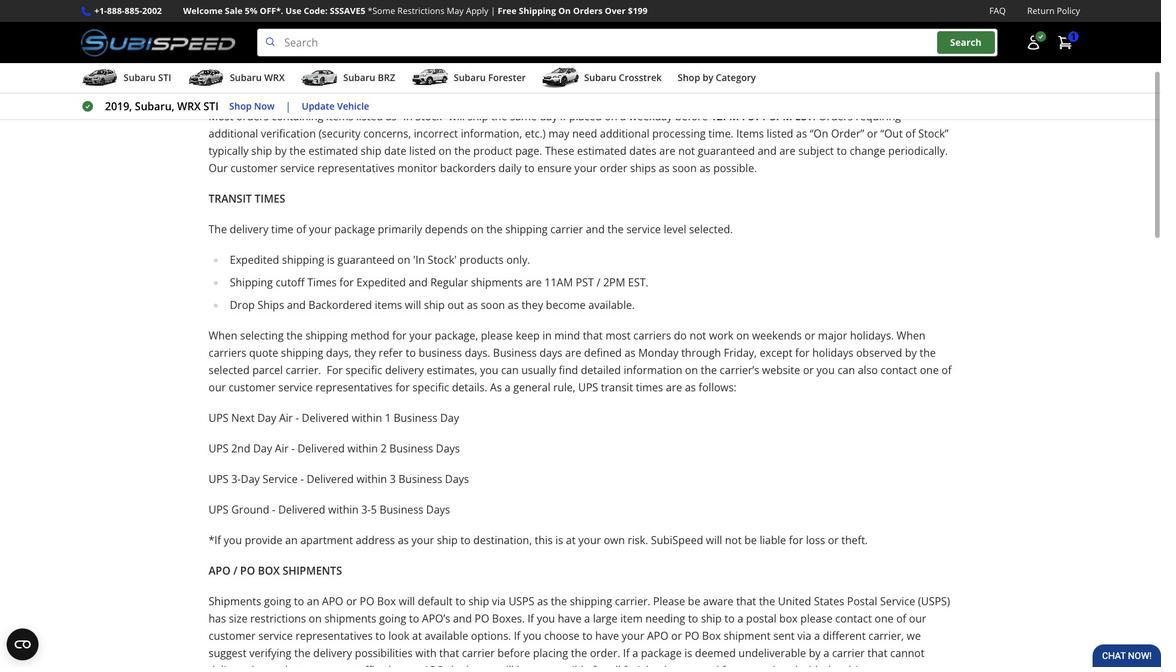 Task type: locate. For each thing, give the bounding box(es) containing it.
0 horizontal spatial available
[[291, 13, 337, 28]]

placing
[[533, 646, 568, 661]]

a right order.
[[633, 646, 639, 661]]

+1-888-885-2002
[[94, 5, 162, 17]]

1 vertical spatial one
[[875, 612, 894, 626]]

box up the sent at the right
[[780, 612, 798, 626]]

po left box
[[240, 564, 255, 578]]

0 vertical spatial usually
[[858, 31, 892, 45]]

1 horizontal spatial wrx
[[264, 71, 285, 84]]

0 vertical spatial |
[[491, 5, 496, 17]]

0 vertical spatial representatives
[[318, 161, 395, 176]]

orders inside . orders requiring additional verification (security concerns, incorrect information, etc.) may need additional processing time. items listed as "on order" or "out of stock" typically ship by the estimated ship date listed on the product page. these estimated dates are not guaranteed and are subject to change periodically. our customer service representatives monitor backorders daily to ensure your order ships as soon as possible.
[[819, 109, 853, 124]]

and down items
[[758, 144, 777, 158]]

1 horizontal spatial please
[[801, 612, 833, 626]]

by inside 'shipments going to an apo or po box will default to ship via usps as the shipping carrier. please be aware that the united states postal service (usps) has size restrictions on shipments going to apo's and po boxes. if you have a large item needing to ship to a postal box please contact one of our customer service representatives to look at available options. if you choose to have your apo or po box shipment sent via a different carrier, we suggest verifying the delivery possibilities with that carrier before placing the order. if a package is deemed undeliverable by a carrier that cannot delivered parcels to your post office box or apo the buyer will be responsible for all freight charges and fees associated with the shipment.'
[[809, 646, 821, 661]]

going inside simply select the free shipping option during checkout. this offer excludes shipments going to alaska, hawaii, military boxes, and items too large to ship via a standard carrier. these items are usually large freight or bulky items such as engine blocks, etc.
[[336, 31, 363, 45]]

need
[[573, 126, 598, 141]]

not left liable
[[725, 533, 742, 548]]

you up placing on the left bottom of page
[[523, 629, 542, 643]]

1 vertical spatial freight
[[624, 663, 657, 667]]

placed
[[569, 109, 602, 124]]

a subaru wrx thumbnail image image
[[187, 68, 225, 88]]

0 horizontal spatial service
[[263, 472, 298, 487]]

1 vertical spatial air
[[275, 441, 289, 456]]

deemed
[[695, 646, 736, 661]]

ups for ups ground - delivered within 3-5 business days
[[209, 503, 229, 517]]

with down apo's
[[416, 646, 437, 661]]

1 vertical spatial sti
[[204, 99, 219, 114]]

subaru sti
[[124, 71, 171, 84]]

1 vertical spatial days
[[445, 472, 469, 487]]

0 vertical spatial box
[[377, 594, 396, 609]]

0 horizontal spatial 1
[[385, 411, 391, 425]]

0 horizontal spatial pst
[[576, 275, 594, 290]]

2 vertical spatial customer
[[209, 629, 256, 643]]

0 horizontal spatial at
[[412, 629, 422, 643]]

shipping inside 'shipments going to an apo or po box will default to ship via usps as the shipping carrier. please be aware that the united states postal service (usps) has size restrictions on shipments going to apo's and po boxes. if you have a large item needing to ship to a postal box please contact one of our customer service representatives to look at available options. if you choose to have your apo or po box shipment sent via a different carrier, we suggest verifying the delivery possibilities with that carrier before placing the order. if a package is deemed undeliverable by a carrier that cannot delivered parcels to your post office box or apo the buyer will be responsible for all freight charges and fees associated with the shipment.'
[[570, 594, 612, 609]]

shipping up the drop
[[230, 275, 273, 290]]

too
[[582, 31, 599, 45]]

1 vertical spatial an
[[307, 594, 319, 609]]

is inside 'shipments going to an apo or po box will default to ship via usps as the shipping carrier. please be aware that the united states postal service (usps) has size restrictions on shipments going to apo's and po boxes. if you have a large item needing to ship to a postal box please contact one of our customer service representatives to look at available options. if you choose to have your apo or po box shipment sent via a different carrier, we suggest verifying the delivery possibilities with that carrier before placing the order. if a package is deemed undeliverable by a carrier that cannot delivered parcels to your post office box or apo the buyer will be responsible for all freight charges and fees associated with the shipment.'
[[685, 646, 693, 661]]

0 vertical spatial please
[[481, 328, 513, 343]]

going up such
[[336, 31, 363, 45]]

0 horizontal spatial carrier
[[462, 646, 495, 661]]

0 horizontal spatial carriers
[[209, 346, 246, 360]]

by right the "undeliverable"
[[809, 646, 821, 661]]

we
[[907, 629, 921, 643]]

to down aware
[[725, 612, 735, 626]]

ups inside when selecting the shipping method for your package, please keep in mind that most carriers do not work on weekends or major holidays. when carriers quote shipping days, they refer to business days. business days are defined as monday through friday, except for holidays observed by the selected parcel carrier.  for specific delivery estimates, you can usually find detailed information on the carrier's website or you can also contact one of our customer service representatives for specific details. as a general rule, ups transit times are as follows:
[[579, 380, 599, 395]]

1 vertical spatial shipping
[[230, 275, 273, 290]]

as right such
[[343, 48, 354, 63]]

contact inside 'shipments going to an apo or po box will default to ship via usps as the shipping carrier. please be aware that the united states postal service (usps) has size restrictions on shipments going to apo's and po boxes. if you have a large item needing to ship to a postal box please contact one of our customer service representatives to look at available options. if you choose to have your apo or po box shipment sent via a different carrier, we suggest verifying the delivery possibilities with that carrier before placing the order. if a package is deemed undeliverable by a carrier that cannot delivered parcels to your post office box or apo the buyer will be responsible for all freight charges and fees associated with the shipment.'
[[836, 612, 872, 626]]

are down during on the right of page
[[839, 31, 855, 45]]

days for ups 3-day service - delivered within 3 business days
[[445, 472, 469, 487]]

all
[[610, 663, 621, 667]]

via up boxes.
[[492, 594, 506, 609]]

listed up concerns,
[[356, 109, 383, 124]]

0 vertical spatial one
[[920, 363, 939, 378]]

monitor
[[398, 161, 438, 176]]

ship down aware
[[701, 612, 722, 626]]

po
[[240, 564, 255, 578], [360, 594, 375, 609], [475, 612, 490, 626], [685, 629, 700, 643]]

guaranteed down time.
[[698, 144, 755, 158]]

within left 3
[[357, 472, 387, 487]]

subaru brz
[[343, 71, 395, 84]]

our inside 'shipments going to an apo or po box will default to ship via usps as the shipping carrier. please be aware that the united states postal service (usps) has size restrictions on shipments going to apo's and po boxes. if you have a large item needing to ship to a postal box please contact one of our customer service representatives to look at available options. if you choose to have your apo or po box shipment sent via a different carrier, we suggest verifying the delivery possibilities with that carrier before placing the order. if a package is deemed undeliverable by a carrier that cannot delivered parcels to your post office box or apo the buyer will be responsible for all freight charges and fees associated with the shipment.'
[[910, 612, 927, 626]]

usually inside simply select the free shipping option during checkout. this offer excludes shipments going to alaska, hawaii, military boxes, and items too large to ship via a standard carrier. these items are usually large freight or bulky items such as engine blocks, etc.
[[858, 31, 892, 45]]

an inside 'shipments going to an apo or po box will default to ship via usps as the shipping carrier. please be aware that the united states postal service (usps) has size restrictions on shipments going to apo's and po boxes. if you have a large item needing to ship to a postal box please contact one of our customer service representatives to look at available options. if you choose to have your apo or po box shipment sent via a different carrier, we suggest verifying the delivery possibilities with that carrier before placing the order. if a package is deemed undeliverable by a carrier that cannot delivered parcels to your post office box or apo the buyer will be responsible for all freight charges and fees associated with the shipment.'
[[307, 594, 319, 609]]

freight inside 'shipments going to an apo or po box will default to ship via usps as the shipping carrier. please be aware that the united states postal service (usps) has size restrictions on shipments going to apo's and po boxes. if you have a large item needing to ship to a postal box please contact one of our customer service representatives to look at available options. if you choose to have your apo or po box shipment sent via a different carrier, we suggest verifying the delivery possibilities with that carrier before placing the order. if a package is deemed undeliverable by a carrier that cannot delivered parcels to your post office box or apo the buyer will be responsible for all freight charges and fees associated with the shipment.'
[[624, 663, 657, 667]]

possibilities
[[355, 646, 413, 661]]

0 vertical spatial shipments
[[281, 31, 333, 45]]

2
[[381, 441, 387, 456]]

carrier. inside simply select the free shipping option during checkout. this offer excludes shipments going to alaska, hawaii, military boxes, and items too large to ship via a standard carrier. these items are usually large freight or bulky items such as engine blocks, etc.
[[738, 31, 774, 45]]

orders up order"
[[819, 109, 853, 124]]

package
[[335, 222, 375, 237], [641, 646, 682, 661]]

address
[[356, 533, 395, 548]]

representatives inside . orders requiring additional verification (security concerns, incorrect information, etc.) may need additional processing time. items listed as "on order" or "out of stock" typically ship by the estimated ship date listed on the product page. these estimated dates are not guaranteed and are subject to change periodically. our customer service representatives monitor backorders daily to ensure your order ships as soon as possible.
[[318, 161, 395, 176]]

0 vertical spatial these
[[776, 31, 806, 45]]

your inside . orders requiring additional verification (security concerns, incorrect information, etc.) may need additional processing time. items listed as "on order" or "out of stock" typically ship by the estimated ship date listed on the product page. these estimated dates are not guaranteed and are subject to change periodically. our customer service representatives monitor backorders daily to ensure your order ships as soon as possible.
[[575, 161, 597, 176]]

1 horizontal spatial an
[[307, 594, 319, 609]]

usually down checkout.
[[858, 31, 892, 45]]

office
[[359, 663, 386, 667]]

containing
[[272, 109, 324, 124]]

only.
[[507, 253, 530, 267]]

via down simply
[[665, 31, 679, 45]]

carrier. down free
[[738, 31, 774, 45]]

ship up options.
[[469, 594, 489, 609]]

0 vertical spatial at
[[566, 533, 576, 548]]

when
[[209, 328, 238, 343], [897, 328, 926, 343]]

available. ​
[[589, 298, 638, 312]]

by
[[703, 71, 714, 84], [275, 144, 287, 158], [906, 346, 917, 360], [809, 646, 821, 661]]

website
[[762, 363, 801, 378]]

1 vertical spatial listed
[[767, 126, 794, 141]]

0 vertical spatial days
[[436, 441, 460, 456]]

sti up 2019, subaru, wrx sti
[[158, 71, 171, 84]]

11am
[[545, 275, 573, 290]]

out
[[448, 298, 464, 312]]

business
[[419, 346, 462, 360]]

soon inside . orders requiring additional verification (security concerns, incorrect information, etc.) may need additional processing time. items listed as "on order" or "out of stock" typically ship by the estimated ship date listed on the product page. these estimated dates are not guaranteed and are subject to change periodically. our customer service representatives monitor backorders daily to ensure your order ships as soon as possible.
[[673, 161, 697, 176]]

service down verification
[[280, 161, 315, 176]]

0 vertical spatial box
[[780, 612, 798, 626]]

lower
[[395, 13, 424, 28]]

5
[[371, 503, 377, 517]]

0 horizontal spatial sti
[[158, 71, 171, 84]]

for
[[327, 363, 343, 378]]

- up "ups 2nd day air - delivered within 2 business days" at the bottom
[[296, 411, 299, 425]]

open widget image
[[7, 629, 39, 661]]

0 vertical spatial expedited
[[230, 253, 279, 267]]

items up method
[[375, 298, 402, 312]]

1 vertical spatial have
[[596, 629, 619, 643]]

your left post
[[309, 663, 331, 667]]

will right buyer
[[498, 663, 514, 667]]

please
[[653, 594, 686, 609]]

subaru inside "dropdown button"
[[124, 71, 156, 84]]

business right 3
[[399, 472, 443, 487]]

usually inside when selecting the shipping method for your package, please keep in mind that most carriers do not work on weekends or major holidays. when carriers quote shipping days, they refer to business days. business days are defined as monday through friday, except for holidays observed by the selected parcel carrier.  for specific delivery estimates, you can usually find detailed information on the carrier's website or you can also contact one of our customer service representatives for specific details. as a general rule, ups transit times are as follows:
[[522, 363, 556, 378]]

do
[[674, 328, 687, 343]]

united
[[778, 594, 812, 609]]

1 subaru from the left
[[124, 71, 156, 84]]

shipments going to an apo or po box will default to ship via usps as the shipping carrier. please be aware that the united states postal service (usps) has size restrictions on shipments going to apo's and po boxes. if you have a large item needing to ship to a postal box please contact one of our customer service representatives to look at available options. if you choose to have your apo or po box shipment sent via a different carrier, we suggest verifying the delivery possibilities with that carrier before placing the order. if a package is deemed undeliverable by a carrier that cannot delivered parcels to your post office box or apo the buyer will be responsible for all freight charges and fees associated with the shipment.
[[209, 594, 951, 667]]

a up shipment
[[738, 612, 744, 626]]

freight inside simply select the free shipping option during checkout. this offer excludes shipments going to alaska, hawaii, military boxes, and items too large to ship via a standard carrier. these items are usually large freight or bulky items such as engine blocks, etc.
[[209, 48, 241, 63]]

subaru for subaru crosstrek
[[585, 71, 617, 84]]

to down order"
[[837, 144, 847, 158]]

monday
[[639, 346, 679, 360]]

1 horizontal spatial carrier.
[[738, 31, 774, 45]]

"out
[[881, 126, 903, 141]]

1 vertical spatial 1
[[385, 411, 391, 425]]

box
[[258, 564, 280, 578]]

2 horizontal spatial listed
[[767, 126, 794, 141]]

as inside 'shipments going to an apo or po box will default to ship via usps as the shipping carrier. please be aware that the united states postal service (usps) has size restrictions on shipments going to apo's and po boxes. if you have a large item needing to ship to a postal box please contact one of our customer service representatives to look at available options. if you choose to have your apo or po box shipment sent via a different carrier, we suggest verifying the delivery possibilities with that carrier before placing the order. if a package is deemed undeliverable by a carrier that cannot delivered parcels to your post office box or apo the buyer will be responsible for all freight charges and fees associated with the shipment.'
[[537, 594, 548, 609]]

0 vertical spatial customer
[[231, 161, 278, 176]]

if right order.
[[623, 646, 630, 661]]

1 estimated from the left
[[309, 144, 358, 158]]

charges
[[659, 663, 698, 667]]

2 can from the left
[[838, 363, 856, 378]]

has
[[209, 612, 226, 626]]

0 vertical spatial delivery
[[230, 222, 269, 237]]

by inside when selecting the shipping method for your package, please keep in mind that most carriers do not work on weekends or major holidays. when carriers quote shipping days, they refer to business days. business days are defined as monday through friday, except for holidays observed by the selected parcel carrier.  for specific delivery estimates, you can usually find detailed information on the carrier's website or you can also contact one of our customer service representatives for specific details. as a general rule, ups transit times are as follows:
[[906, 346, 917, 360]]

- up ups ground - delivered within 3-5 business days
[[301, 472, 304, 487]]

shipping right free
[[754, 13, 797, 28]]

2 vertical spatial representatives
[[296, 629, 373, 643]]

if
[[560, 109, 567, 124]]

shipping up the only.
[[506, 222, 548, 237]]

1 horizontal spatial available
[[425, 629, 468, 643]]

stock" up periodically.
[[919, 126, 949, 141]]

by inside . orders requiring additional verification (security concerns, incorrect information, etc.) may need additional processing time. items listed as "on order" or "out of stock" typically ship by the estimated ship date listed on the product page. these estimated dates are not guaranteed and are subject to change periodically. our customer service representatives monitor backorders daily to ensure your order ships as soon as possible.
[[275, 144, 287, 158]]

business for ups 2nd day air - delivered within 2 business days
[[390, 441, 433, 456]]

business inside when selecting the shipping method for your package, please keep in mind that most carriers do not work on weekends or major holidays. when carriers quote shipping days, they refer to business days. business days are defined as monday through friday, except for holidays observed by the selected parcel carrier.  for specific delivery estimates, you can usually find detailed information on the carrier's website or you can also contact one of our customer service representatives for specific details. as a general rule, ups transit times are as follows:
[[493, 346, 537, 360]]

- for 2nd
[[292, 441, 295, 456]]

delivery down refer at the bottom left of the page
[[385, 363, 424, 378]]

that up defined
[[583, 328, 603, 343]]

0 horizontal spatial box
[[389, 663, 407, 667]]

ship inside simply select the free shipping option during checkout. this offer excludes shipments going to alaska, hawaii, military boxes, and items too large to ship via a standard carrier. these items are usually large freight or bulky items such as engine blocks, etc.
[[642, 31, 663, 45]]

1 horizontal spatial our
[[910, 612, 927, 626]]

delivered for 1
[[302, 411, 349, 425]]

stock" up incorrect
[[416, 109, 446, 124]]

with right "associated"
[[801, 663, 822, 667]]

2 vertical spatial days
[[426, 503, 450, 517]]

your up business
[[410, 328, 432, 343]]

0 horizontal spatial freight
[[209, 48, 241, 63]]

box up the deemed
[[703, 629, 721, 643]]

1 horizontal spatial estimated
[[577, 144, 627, 158]]

0 vertical spatial stock"
[[416, 109, 446, 124]]

the down different on the right
[[825, 663, 841, 667]]

one inside when selecting the shipping method for your package, please keep in mind that most carriers do not work on weekends or major holidays. when carriers quote shipping days, they refer to business days. business days are defined as monday through friday, except for holidays observed by the selected parcel carrier.  for specific delivery estimates, you can usually find detailed information on the carrier's website or you can also contact one of our customer service representatives for specific details. as a general rule, ups transit times are as follows:
[[920, 363, 939, 378]]

within for 2
[[348, 441, 378, 456]]

daily
[[499, 161, 522, 176]]

periodically.
[[889, 144, 948, 158]]

of inside . orders requiring additional verification (security concerns, incorrect information, etc.) may need additional processing time. items listed as "on order" or "out of stock" typically ship by the estimated ship date listed on the product page. these estimated dates are not guaranteed and are subject to change periodically. our customer service representatives monitor backorders daily to ensure your order ships as soon as possible.
[[906, 126, 916, 141]]

1 vertical spatial shipments
[[471, 275, 523, 290]]

- for next
[[296, 411, 299, 425]]

shop inside dropdown button
[[678, 71, 701, 84]]

carrier up buyer
[[462, 646, 495, 661]]

if down boxes.
[[514, 629, 521, 643]]

0 vertical spatial going
[[336, 31, 363, 45]]

on
[[605, 109, 618, 124], [439, 144, 452, 158], [471, 222, 484, 237], [398, 253, 411, 267], [737, 328, 750, 343], [685, 363, 698, 378], [309, 612, 322, 626]]

information,
[[461, 126, 522, 141]]

wrx
[[264, 71, 285, 84], [177, 99, 201, 114]]

est.
[[628, 275, 649, 290]]

sti inside "dropdown button"
[[158, 71, 171, 84]]

*if
[[209, 533, 221, 548]]

- down ups next day air - delivered within 1 business day
[[292, 441, 295, 456]]

0 vertical spatial carrier.
[[738, 31, 774, 45]]

subaru for subaru brz
[[343, 71, 376, 84]]

1 horizontal spatial pst
[[742, 109, 761, 124]]

(usps)
[[919, 594, 951, 609]]

your down the item
[[622, 629, 645, 643]]

that up postal
[[737, 594, 757, 609]]

ups for ups next day air - delivered within 1 business day
[[209, 411, 229, 425]]

soon right out
[[481, 298, 505, 312]]

2 horizontal spatial via
[[798, 629, 812, 643]]

your inside when selecting the shipping method for your package, please keep in mind that most carriers do not work on weekends or major holidays. when carriers quote shipping days, they refer to business days. business days are defined as monday through friday, except for holidays observed by the selected parcel carrier.  for specific delivery estimates, you can usually find detailed information on the carrier's website or you can also contact one of our customer service representatives for specific details. as a general rule, ups transit times are as follows:
[[410, 328, 432, 343]]

a right as
[[505, 380, 511, 395]]

soon
[[673, 161, 697, 176], [481, 298, 505, 312]]

1 vertical spatial please
[[801, 612, 833, 626]]

2 subaru from the left
[[230, 71, 262, 84]]

carrier up 11am at the top
[[551, 222, 583, 237]]

shipping up 'choose'
[[570, 594, 612, 609]]

you up as
[[480, 363, 499, 378]]

customer up "suggest"
[[209, 629, 256, 643]]

item
[[621, 612, 643, 626]]

is up charges at the right of the page
[[685, 646, 693, 661]]

business
[[493, 346, 537, 360], [394, 411, 438, 425], [390, 441, 433, 456], [399, 472, 443, 487], [380, 503, 424, 517]]

2 vertical spatial delivery
[[313, 646, 352, 661]]

be left aware
[[688, 594, 701, 609]]

shipping up excludes
[[234, 13, 278, 28]]

shipments down the products
[[471, 275, 523, 290]]

3
[[390, 472, 396, 487]]

shop now
[[229, 100, 275, 112]]

0 horizontal spatial expedited
[[230, 253, 279, 267]]

subaru for subaru sti
[[124, 71, 156, 84]]

the up standard
[[713, 13, 729, 28]]

to inside when selecting the shipping method for your package, please keep in mind that most carriers do not work on weekends or major holidays. when carriers quote shipping days, they refer to business days. business days are defined as monday through friday, except for holidays observed by the selected parcel carrier.  for specific delivery estimates, you can usually find detailed information on the carrier's website or you can also contact one of our customer service representatives for specific details. as a general rule, ups transit times are as follows:
[[406, 346, 416, 360]]

as right out
[[467, 298, 478, 312]]

0 vertical spatial specific
[[346, 363, 382, 378]]

1 vertical spatial not
[[690, 328, 707, 343]]

1 horizontal spatial delivery
[[313, 646, 352, 661]]

on inside 'shipments going to an apo or po box will default to ship via usps as the shipping carrier. please be aware that the united states postal service (usps) has size restrictions on shipments going to apo's and po boxes. if you have a large item needing to ship to a postal box please contact one of our customer service representatives to look at available options. if you choose to have your apo or po box shipment sent via a different carrier, we suggest verifying the delivery possibilities with that carrier before placing the order. if a package is deemed undeliverable by a carrier that cannot delivered parcels to your post office box or apo the buyer will be responsible for all freight charges and fees associated with the shipment.'
[[309, 612, 322, 626]]

1 horizontal spatial one
[[920, 363, 939, 378]]

1 vertical spatial usually
[[522, 363, 556, 378]]

own
[[604, 533, 625, 548]]

carrier. up the item
[[615, 594, 651, 609]]

0 vertical spatial shop
[[678, 71, 701, 84]]

1 horizontal spatial when
[[897, 328, 926, 343]]

-
[[296, 411, 299, 425], [292, 441, 295, 456], [301, 472, 304, 487], [272, 503, 276, 517]]

1 horizontal spatial package
[[641, 646, 682, 661]]

0 vertical spatial orders
[[493, 13, 526, 28]]

1 horizontal spatial these
[[776, 31, 806, 45]]

within for 1
[[352, 411, 382, 425]]

box
[[377, 594, 396, 609], [703, 629, 721, 643]]

large left the item
[[593, 612, 618, 626]]

1 vertical spatial delivery
[[385, 363, 424, 378]]

0 horizontal spatial package
[[335, 222, 375, 237]]

expedited down the expedited shipping is guaranteed on 'in stock' products only.
[[357, 275, 406, 290]]

a subaru sti thumbnail image image
[[81, 68, 118, 88]]

as right address
[[398, 533, 409, 548]]

0 vertical spatial shipping
[[519, 5, 556, 17]]

these
[[776, 31, 806, 45], [545, 144, 575, 158]]

freight
[[209, 48, 241, 63], [624, 663, 657, 667]]

1 horizontal spatial going
[[336, 31, 363, 45]]

post
[[334, 663, 356, 667]]

as inside simply select the free shipping option during checkout. this offer excludes shipments going to alaska, hawaii, military boxes, and items too large to ship via a standard carrier. these items are usually large freight or bulky items such as engine blocks, etc.
[[343, 48, 354, 63]]

2 estimated from the left
[[577, 144, 627, 158]]

1 vertical spatial available
[[425, 629, 468, 643]]

next
[[231, 411, 255, 425]]

4 subaru from the left
[[454, 71, 486, 84]]

large inside 'shipments going to an apo or po box will default to ship via usps as the shipping carrier. please be aware that the united states postal service (usps) has size restrictions on shipments going to apo's and po boxes. if you have a large item needing to ship to a postal box please contact one of our customer service representatives to look at available options. if you choose to have your apo or po box shipment sent via a different carrier, we suggest verifying the delivery possibilities with that carrier before placing the order. if a package is deemed undeliverable by a carrier that cannot delivered parcels to your post office box or apo the buyer will be responsible for all freight charges and fees associated with the shipment.'
[[593, 612, 618, 626]]

service down restrictions
[[258, 629, 293, 643]]

ups for ups 3-day service - delivered within 3 business days
[[209, 472, 229, 487]]

service inside 'shipments going to an apo or po box will default to ship via usps as the shipping carrier. please be aware that the united states postal service (usps) has size restrictions on shipments going to apo's and po boxes. if you have a large item needing to ship to a postal box please contact one of our customer service representatives to look at available options. if you choose to have your apo or po box shipment sent via a different carrier, we suggest verifying the delivery possibilities with that carrier before placing the order. if a package is deemed undeliverable by a carrier that cannot delivered parcels to your post office box or apo the buyer will be responsible for all freight charges and fees associated with the shipment.'
[[881, 594, 916, 609]]

on left 'in
[[398, 253, 411, 267]]

"in
[[400, 109, 413, 124]]

subaru sti button
[[81, 66, 171, 92]]

shipments inside 'shipments going to an apo or po box will default to ship via usps as the shipping carrier. please be aware that the united states postal service (usps) has size restrictions on shipments going to apo's and po boxes. if you have a large item needing to ship to a postal box please contact one of our customer service representatives to look at available options. if you choose to have your apo or po box shipment sent via a different carrier, we suggest verifying the delivery possibilities with that carrier before placing the order. if a package is deemed undeliverable by a carrier that cannot delivered parcels to your post office box or apo the buyer will be responsible for all freight charges and fees associated with the shipment.'
[[325, 612, 377, 626]]

holidays
[[813, 346, 854, 360]]

search input field
[[257, 29, 998, 57]]

0 vertical spatial via
[[665, 31, 679, 45]]

0 horizontal spatial specific
[[346, 363, 382, 378]]

times
[[307, 275, 337, 290]]

ship
[[642, 31, 663, 45], [468, 109, 489, 124], [251, 144, 272, 158], [361, 144, 382, 158], [424, 298, 445, 312], [437, 533, 458, 548], [469, 594, 489, 609], [701, 612, 722, 626]]

not inside . orders requiring additional verification (security concerns, incorrect information, etc.) may need additional processing time. items listed as "on order" or "out of stock" typically ship by the estimated ship date listed on the product page. these estimated dates are not guaranteed and are subject to change periodically. our customer service representatives monitor backorders daily to ensure your order ships as soon as possible.
[[679, 144, 695, 158]]

faq
[[990, 5, 1007, 17]]

1 horizontal spatial they
[[522, 298, 543, 312]]

0 horizontal spatial orders
[[236, 109, 269, 124]]

our inside when selecting the shipping method for your package, please keep in mind that most carriers do not work on weekends or major holidays. when carriers quote shipping days, they refer to business days. business days are defined as monday through friday, except for holidays observed by the selected parcel carrier.  for specific delivery estimates, you can usually find detailed information on the carrier's website or you can also contact one of our customer service representatives for specific details. as a general rule, ups transit times are as follows:
[[209, 380, 226, 395]]

1 vertical spatial at
[[412, 629, 422, 643]]

$199
[[628, 5, 648, 17], [572, 13, 596, 28]]

this
[[920, 13, 940, 28]]

responsible
[[532, 663, 590, 667]]

delivered for 2
[[298, 441, 345, 456]]

please inside 'shipments going to an apo or po box will default to ship via usps as the shipping carrier. please be aware that the united states postal service (usps) has size restrictions on shipments going to apo's and po boxes. if you have a large item needing to ship to a postal box please contact one of our customer service representatives to look at available options. if you choose to have your apo or po box shipment sent via a different carrier, we suggest verifying the delivery possibilities with that carrier before placing the order. if a package is deemed undeliverable by a carrier that cannot delivered parcels to your post office box or apo the buyer will be responsible for all freight charges and fees associated with the shipment.'
[[801, 612, 833, 626]]

0 vertical spatial soon
[[673, 161, 697, 176]]

soon down processing
[[673, 161, 697, 176]]

for
[[475, 13, 490, 28], [340, 275, 354, 290], [392, 328, 407, 343], [796, 346, 810, 360], [396, 380, 410, 395], [789, 533, 804, 548], [593, 663, 607, 667]]

via inside simply select the free shipping option during checkout. this offer excludes shipments going to alaska, hawaii, military boxes, and items too large to ship via a standard carrier. these items are usually large freight or bulky items such as engine blocks, etc.
[[665, 31, 679, 45]]

delivery inside 'shipments going to an apo or po box will default to ship via usps as the shipping carrier. please be aware that the united states postal service (usps) has size restrictions on shipments going to apo's and po boxes. if you have a large item needing to ship to a postal box please contact one of our customer service representatives to look at available options. if you choose to have your apo or po box shipment sent via a different carrier, we suggest verifying the delivery possibilities with that carrier before placing the order. if a package is deemed undeliverable by a carrier that cannot delivered parcels to your post office box or apo the buyer will be responsible for all freight charges and fees associated with the shipment.'
[[313, 646, 352, 661]]

ups for ups 2nd day air - delivered within 2 business days
[[209, 441, 229, 456]]

0 vertical spatial be
[[745, 533, 757, 548]]

stock'
[[428, 253, 457, 267]]

/
[[763, 109, 768, 124], [597, 275, 601, 290], [233, 564, 238, 578]]

additional up dates
[[600, 126, 650, 141]]

may
[[549, 126, 570, 141]]

box
[[780, 612, 798, 626], [389, 663, 407, 667]]

a subaru crosstrek thumbnail image image
[[542, 68, 579, 88]]

0 vertical spatial wrx
[[264, 71, 285, 84]]

shipping
[[519, 5, 556, 17], [230, 275, 273, 290]]

service down parcel
[[279, 380, 313, 395]]

you right *if
[[224, 533, 242, 548]]

additional up typically in the top left of the page
[[209, 126, 258, 141]]

checkout.
[[869, 13, 917, 28]]

at inside 'shipments going to an apo or po box will default to ship via usps as the shipping carrier. please be aware that the united states postal service (usps) has size restrictions on shipments going to apo's and po boxes. if you have a large item needing to ship to a postal box please contact one of our customer service representatives to look at available options. if you choose to have your apo or po box shipment sent via a different carrier, we suggest verifying the delivery possibilities with that carrier before placing the order. if a package is deemed undeliverable by a carrier that cannot delivered parcels to your post office box or apo the buyer will be responsible for all freight charges and fees associated with the shipment.'
[[412, 629, 422, 643]]

package up charges at the right of the page
[[641, 646, 682, 661]]

parcels
[[257, 663, 293, 667]]

by right 'observed'
[[906, 346, 917, 360]]

an for to
[[307, 594, 319, 609]]

major
[[819, 328, 848, 343]]

usually
[[858, 31, 892, 45], [522, 363, 556, 378]]

as
[[343, 48, 354, 63], [386, 109, 397, 124], [797, 126, 808, 141], [659, 161, 670, 176], [700, 161, 711, 176], [467, 298, 478, 312], [508, 298, 519, 312], [625, 346, 636, 360], [685, 380, 696, 395], [398, 533, 409, 548], [537, 594, 548, 609]]

the inside simply select the free shipping option during checkout. this offer excludes shipments going to alaska, hawaii, military boxes, and items too large to ship via a standard carrier. these items are usually large freight or bulky items such as engine blocks, etc.
[[713, 13, 729, 28]]

1 vertical spatial be
[[688, 594, 701, 609]]

day for ups next day air - delivered within 1 business day
[[258, 411, 276, 425]]

customer inside . orders requiring additional verification (security concerns, incorrect information, etc.) may need additional processing time. items listed as "on order" or "out of stock" typically ship by the estimated ship date listed on the product page. these estimated dates are not guaranteed and are subject to change periodically. our customer service representatives monitor backorders daily to ensure your order ships as soon as possible.
[[231, 161, 278, 176]]

button image
[[1026, 35, 1042, 51]]

typically
[[209, 144, 249, 158]]

for inside 'shipments going to an apo or po box will default to ship via usps as the shipping carrier. please be aware that the united states postal service (usps) has size restrictions on shipments going to apo's and po boxes. if you have a large item needing to ship to a postal box please contact one of our customer service representatives to look at available options. if you choose to have your apo or po box shipment sent via a different carrier, we suggest verifying the delivery possibilities with that carrier before placing the order. if a package is deemed undeliverable by a carrier that cannot delivered parcels to your post office box or apo the buyer will be responsible for all freight charges and fees associated with the shipment.'
[[593, 663, 607, 667]]

usps
[[509, 594, 535, 609]]

shipping cutoff times for expedited and regular shipments are 11am pst / 2pm est.
[[230, 275, 649, 290]]

5 subaru from the left
[[585, 71, 617, 84]]

and right apo's
[[453, 612, 472, 626]]

weekday
[[629, 109, 673, 124]]

as down the est
[[797, 126, 808, 141]]

2 vertical spatial via
[[798, 629, 812, 643]]

method
[[351, 328, 390, 343]]

representatives inside 'shipments going to an apo or po box will default to ship via usps as the shipping carrier. please be aware that the united states postal service (usps) has size restrictions on shipments going to apo's and po boxes. if you have a large item needing to ship to a postal box please contact one of our customer service representatives to look at available options. if you choose to have your apo or po box shipment sent via a different carrier, we suggest verifying the delivery possibilities with that carrier before placing the order. if a package is deemed undeliverable by a carrier that cannot delivered parcels to your post office box or apo the buyer will be responsible for all freight charges and fees associated with the shipment.'
[[296, 629, 373, 643]]

shop for shop now
[[229, 100, 252, 112]]

be left responsible
[[517, 663, 530, 667]]

option
[[799, 13, 832, 28]]

1 vertical spatial before
[[498, 646, 531, 661]]

2 when from the left
[[897, 328, 926, 343]]

air right next
[[279, 411, 293, 425]]

not
[[679, 144, 695, 158], [690, 328, 707, 343], [725, 533, 742, 548]]

customer inside when selecting the shipping method for your package, please keep in mind that most carriers do not work on weekends or major holidays. when carriers quote shipping days, they refer to business days. business days are defined as monday through friday, except for holidays observed by the selected parcel carrier.  for specific delivery estimates, you can usually find detailed information on the carrier's website or you can also contact one of our customer service representatives for specific details. as a general rule, ups transit times are as follows:
[[229, 380, 276, 395]]

3 subaru from the left
[[343, 71, 376, 84]]

1 additional from the left
[[209, 126, 258, 141]]



Task type: vqa. For each thing, say whether or not it's contained in the screenshot.
before to the top
yes



Task type: describe. For each thing, give the bounding box(es) containing it.
same
[[510, 109, 537, 124]]

return policy link
[[1028, 4, 1081, 18]]

2 vertical spatial /
[[233, 564, 238, 578]]

a up order.
[[585, 612, 591, 626]]

1 can from the left
[[501, 363, 519, 378]]

items down option
[[809, 31, 836, 45]]

are right "times"
[[666, 380, 683, 395]]

contact inside when selecting the shipping method for your package, please keep in mind that most carriers do not work on weekends or major holidays. when carriers quote shipping days, they refer to business days. business days are defined as monday through friday, except for holidays observed by the selected parcel carrier.  for specific delivery estimates, you can usually find detailed information on the carrier's website or you can also contact one of our customer service representatives for specific details. as a general rule, ups transit times are as follows:
[[881, 363, 918, 378]]

items up (security
[[326, 109, 354, 124]]

vehicle
[[337, 100, 369, 112]]

within left the 5
[[328, 503, 359, 517]]

engine
[[357, 48, 390, 63]]

2 additional from the left
[[600, 126, 650, 141]]

date
[[384, 144, 407, 158]]

expedited shipping is guaranteed on 'in stock' products only.
[[230, 253, 530, 267]]

your right address
[[412, 533, 434, 548]]

and down cutoff
[[287, 298, 306, 312]]

that up shipment.
[[868, 646, 888, 661]]

a left weekday
[[621, 109, 627, 124]]

0 vertical spatial before
[[676, 109, 708, 124]]

most
[[209, 109, 234, 124]]

1 horizontal spatial carrier
[[551, 222, 583, 237]]

transit
[[601, 380, 633, 395]]

to right needing
[[688, 612, 699, 626]]

rule,
[[554, 380, 576, 395]]

or right website
[[803, 363, 814, 378]]

2 horizontal spatial carrier
[[833, 646, 865, 661]]

1 horizontal spatial /
[[597, 275, 601, 290]]

general
[[514, 380, 551, 395]]

subaru for subaru forester
[[454, 71, 486, 84]]

or left major
[[805, 328, 816, 343]]

page.
[[516, 144, 542, 158]]

for left the loss
[[789, 533, 804, 548]]

1 horizontal spatial be
[[688, 594, 701, 609]]

subaru forester
[[454, 71, 526, 84]]

5%
[[245, 5, 258, 17]]

please inside when selecting the shipping method for your package, please keep in mind that most carriers do not work on weekends or major holidays. when carriers quote shipping days, they refer to business days. business days are defined as monday through friday, except for holidays observed by the selected parcel carrier.  for specific delivery estimates, you can usually find detailed information on the carrier's website or you can also contact one of our customer service representatives for specific details. as a general rule, ups transit times are as follows:
[[481, 328, 513, 343]]

undeliverable
[[739, 646, 807, 661]]

apo down the 'shipments'
[[322, 594, 344, 609]]

for up backordered
[[340, 275, 354, 290]]

2nd
[[231, 441, 251, 456]]

products
[[460, 253, 504, 267]]

or up too at the right of the page
[[599, 13, 610, 28]]

sent
[[774, 629, 795, 643]]

states
[[814, 594, 845, 609]]

apartment
[[301, 533, 353, 548]]

subispeed logo image
[[81, 29, 236, 57]]

boxes,
[[495, 31, 528, 45]]

as left possible.
[[700, 161, 711, 176]]

ups 2nd day air - delivered within 2 business days
[[209, 441, 460, 456]]

different
[[823, 629, 866, 643]]

service left level
[[627, 222, 661, 237]]

shop for shop by category
[[678, 71, 701, 84]]

air for next
[[279, 411, 293, 425]]

this
[[535, 533, 553, 548]]

1 horizontal spatial sti
[[204, 99, 219, 114]]

shipping up days,
[[306, 328, 348, 343]]

2 vertical spatial not
[[725, 533, 742, 548]]

by inside shop by category dropdown button
[[703, 71, 714, 84]]

2 horizontal spatial /
[[763, 109, 768, 124]]

subaru for subaru wrx
[[230, 71, 262, 84]]

service inside . orders requiring additional verification (security concerns, incorrect information, etc.) may need additional processing time. items listed as "on order" or "out of stock" typically ship by the estimated ship date listed on the product page. these estimated dates are not guaranteed and are subject to change periodically. our customer service representatives monitor backorders daily to ensure your order ships as soon as possible.
[[280, 161, 315, 176]]

0 horizontal spatial if
[[514, 629, 521, 643]]

po up possibilities
[[360, 594, 375, 609]]

1 vertical spatial carriers
[[209, 346, 246, 360]]

service inside when selecting the shipping method for your package, please keep in mind that most carriers do not work on weekends or major holidays. when carriers quote shipping days, they refer to business days. business days are defined as monday through friday, except for holidays observed by the selected parcel carrier.  for specific delivery estimates, you can usually find detailed information on the carrier's website or you can also contact one of our customer service representatives for specific details. as a general rule, ups transit times are as follows:
[[279, 380, 313, 395]]

1 vertical spatial 3-
[[362, 503, 371, 517]]

to left destination,
[[461, 533, 471, 548]]

now
[[254, 100, 275, 112]]

shop now link
[[229, 99, 275, 114]]

days for ups 2nd day air - delivered within 2 business days
[[436, 441, 460, 456]]

over
[[605, 5, 626, 17]]

ship up information,
[[468, 109, 489, 124]]

verification
[[261, 126, 316, 141]]

and inside simply select the free shipping option during checkout. this offer excludes shipments going to alaska, hawaii, military boxes, and items too large to ship via a standard carrier. these items are usually large freight or bulky items such as engine blocks, etc.
[[530, 31, 549, 45]]

available inside 'shipments going to an apo or po box will default to ship via usps as the shipping carrier. please be aware that the united states postal service (usps) has size restrictions on shipments going to apo's and po boxes. if you have a large item needing to ship to a postal box please contact one of our customer service representatives to look at available options. if you choose to have your apo or po box shipment sent via a different carrier, we suggest verifying the delivery possibilities with that carrier before placing the order. if a package is deemed undeliverable by a carrier that cannot delivered parcels to your post office box or apo the buyer will be responsible for all freight charges and fees associated with the shipment.'
[[425, 629, 468, 643]]

customer inside 'shipments going to an apo or po box will default to ship via usps as the shipping carrier. please be aware that the united states postal service (usps) has size restrictions on shipments going to apo's and po boxes. if you have a large item needing to ship to a postal box please contact one of our customer service representatives to look at available options. if you choose to have your apo or po box shipment sent via a different carrier, we suggest verifying the delivery possibilities with that carrier before placing the order. if a package is deemed undeliverable by a carrier that cannot delivered parcels to your post office box or apo the buyer will be responsible for all freight charges and fees associated with the shipment.'
[[209, 629, 256, 643]]

service inside 'shipments going to an apo or po box will default to ship via usps as the shipping carrier. please be aware that the united states postal service (usps) has size restrictions on shipments going to apo's and po boxes. if you have a large item needing to ship to a postal box please contact one of our customer service representatives to look at available options. if you choose to have your apo or po box shipment sent via a different carrier, we suggest verifying the delivery possibilities with that carrier before placing the order. if a package is deemed undeliverable by a carrier that cannot delivered parcels to your post office box or apo the buyer will be responsible for all freight charges and fees associated with the shipment.'
[[258, 629, 293, 643]]

simply select the free shipping option during checkout. this offer excludes shipments going to alaska, hawaii, military boxes, and items too large to ship via a standard carrier. these items are usually large freight or bulky items such as engine blocks, etc.
[[209, 13, 940, 63]]

and down 'in
[[409, 275, 428, 290]]

1 when from the left
[[209, 328, 238, 343]]

parcel
[[252, 363, 283, 378]]

0 vertical spatial package
[[335, 222, 375, 237]]

1 vertical spatial box
[[703, 629, 721, 643]]

'in
[[413, 253, 425, 267]]

estimates,
[[427, 363, 478, 378]]

options.
[[471, 629, 511, 643]]

apo down needing
[[647, 629, 669, 643]]

or right the loss
[[828, 533, 839, 548]]

for down refer at the bottom left of the page
[[396, 380, 410, 395]]

and down the deemed
[[701, 663, 720, 667]]

0 horizontal spatial $199
[[572, 13, 596, 28]]

on right placed
[[605, 109, 618, 124]]

requiring
[[856, 109, 902, 124]]

as left the follows:
[[685, 380, 696, 395]]

0 horizontal spatial 3-
[[231, 472, 241, 487]]

or inside . orders requiring additional verification (security concerns, incorrect information, etc.) may need additional processing time. items listed as "on order" or "out of stock" typically ship by the estimated ship date listed on the product page. these estimated dates are not guaranteed and are subject to change periodically. our customer service representatives monitor backorders daily to ensure your order ships as soon as possible.
[[867, 126, 878, 141]]

shipments
[[283, 564, 342, 578]]

except
[[760, 346, 793, 360]]

1 vertical spatial guaranteed
[[338, 253, 395, 267]]

you up 'choose'
[[537, 612, 555, 626]]

subaru forester button
[[411, 66, 526, 92]]

delivered for 3
[[307, 472, 354, 487]]

package inside 'shipments going to an apo or po box will default to ship via usps as the shipping carrier. please be aware that the united states postal service (usps) has size restrictions on shipments going to apo's and po boxes. if you have a large item needing to ship to a postal box please contact one of our customer service representatives to look at available options. if you choose to have your apo or po box shipment sent via a different carrier, we suggest verifying the delivery possibilities with that carrier before placing the order. if a package is deemed undeliverable by a carrier that cannot delivered parcels to your post office box or apo the buyer will be responsible for all freight charges and fees associated with the shipment.'
[[641, 646, 682, 661]]

is right this
[[556, 533, 564, 548]]

within up engine
[[340, 13, 372, 28]]

boxes.
[[492, 612, 525, 626]]

the up information,
[[491, 109, 508, 124]]

policy
[[1057, 5, 1081, 17]]

drop
[[230, 298, 255, 312]]

0 vertical spatial pst
[[742, 109, 761, 124]]

the up backorders
[[455, 144, 471, 158]]

an for provide
[[285, 533, 298, 548]]

the left buyer
[[448, 663, 464, 667]]

within for 3
[[357, 472, 387, 487]]

one inside 'shipments going to an apo or po box will default to ship via usps as the shipping carrier. please be aware that the united states postal service (usps) has size restrictions on shipments going to apo's and po boxes. if you have a large item needing to ship to a postal box please contact one of our customer service representatives to look at available options. if you choose to have your apo or po box shipment sent via a different carrier, we suggest verifying the delivery possibilities with that carrier before placing the order. if a package is deemed undeliverable by a carrier that cannot delivered parcels to your post office box or apo the buyer will be responsible for all freight charges and fees associated with the shipment.'
[[875, 612, 894, 626]]

restrictions
[[250, 612, 306, 626]]

1 vertical spatial wrx
[[177, 99, 201, 114]]

weekends
[[752, 328, 802, 343]]

update vehicle button
[[302, 99, 369, 114]]

0 horizontal spatial be
[[517, 663, 530, 667]]

a down different on the right
[[824, 646, 830, 661]]

shipping up cutoff
[[282, 253, 324, 267]]

representatives inside when selecting the shipping method for your package, please keep in mind that most carriers do not work on weekends or major holidays. when carriers quote shipping days, they refer to business days. business days are defined as monday through friday, except for holidays observed by the selected parcel carrier.  for specific delivery estimates, you can usually find detailed information on the carrier's website or you can also contact one of our customer service representatives for specific details. as a general rule, ups transit times are as follows:
[[316, 380, 393, 395]]

day for ups 3-day service - delivered within 3 business days
[[241, 472, 260, 487]]

0 vertical spatial they
[[522, 298, 543, 312]]

business for ups 3-day service - delivered within 3 business days
[[399, 472, 443, 487]]

and up 2pm
[[586, 222, 605, 237]]

restrictions
[[398, 5, 445, 17]]

48
[[426, 13, 439, 28]]

they inside when selecting the shipping method for your package, please keep in mind that most carriers do not work on weekends or major holidays. when carriers quote shipping days, they refer to business days. business days are defined as monday through friday, except for holidays observed by the selected parcel carrier.  for specific delivery estimates, you can usually find detailed information on the carrier's website or you can also contact one of our customer service representatives for specific details. as a general rule, ups transit times are as follows:
[[355, 346, 376, 360]]

free shipping is available within the lower 48 states for orders totaling $199 or more.
[[209, 13, 643, 28]]

as down most
[[625, 346, 636, 360]]

off*.
[[260, 5, 283, 17]]

transit
[[209, 191, 252, 206]]

time.
[[709, 126, 734, 141]]

are left subject
[[780, 144, 796, 158]]

1 horizontal spatial orders
[[493, 13, 526, 28]]

2 vertical spatial going
[[379, 612, 407, 626]]

carrier. inside 'shipments going to an apo or po box will default to ship via usps as the shipping carrier. please be aware that the united states postal service (usps) has size restrictions on shipments going to apo's and po boxes. if you have a large item needing to ship to a postal box please contact one of our customer service representatives to look at available options. if you choose to have your apo or po box shipment sent via a different carrier, we suggest verifying the delivery possibilities with that carrier before placing the order. if a package is deemed undeliverable by a carrier that cannot delivered parcels to your post office box or apo the buyer will be responsible for all freight charges and fees associated with the shipment.'
[[615, 594, 651, 609]]

items left such
[[287, 48, 314, 63]]

drop ships and backordered items will ship out as soon as they become available. ​
[[230, 298, 638, 312]]

the down the through
[[701, 363, 717, 378]]

that inside when selecting the shipping method for your package, please keep in mind that most carriers do not work on weekends or major holidays. when carriers quote shipping days, they refer to business days. business days are defined as monday through friday, except for holidays observed by the selected parcel carrier.  for specific delivery estimates, you can usually find detailed information on the carrier's website or you can also contact one of our customer service representatives for specific details. as a general rule, ups transit times are as follows:
[[583, 328, 603, 343]]

shipments
[[209, 594, 261, 609]]

subaru brz button
[[301, 66, 395, 92]]

2 vertical spatial listed
[[409, 144, 436, 158]]

destination,
[[474, 533, 532, 548]]

1 horizontal spatial with
[[801, 663, 822, 667]]

or down needing
[[672, 629, 682, 643]]

to down page.
[[525, 161, 535, 176]]

you down holidays
[[817, 363, 835, 378]]

a subaru forester thumbnail image image
[[411, 68, 449, 88]]

1 vertical spatial expedited
[[357, 275, 406, 290]]

as up keep
[[508, 298, 519, 312]]

a inside simply select the free shipping option during checkout. this offer excludes shipments going to alaska, hawaii, military boxes, and items too large to ship via a standard carrier. these items are usually large freight or bulky items such as engine blocks, etc.
[[682, 31, 688, 45]]

2pm
[[604, 275, 626, 290]]

0 horizontal spatial stock"
[[416, 109, 446, 124]]

fees
[[722, 663, 743, 667]]

to right 'parcels'
[[296, 663, 306, 667]]

of inside 'shipments going to an apo or po box will default to ship via usps as the shipping carrier. please be aware that the united states postal service (usps) has size restrictions on shipments going to apo's and po boxes. if you have a large item needing to ship to a postal box please contact one of our customer service representatives to look at available options. if you choose to have your apo or po box shipment sent via a different carrier, we suggest verifying the delivery possibilities with that carrier before placing the order. if a package is deemed undeliverable by a carrier that cannot delivered parcels to your post office box or apo the buyer will be responsible for all freight charges and fees associated with the shipment.'
[[897, 612, 907, 626]]

a inside when selecting the shipping method for your package, please keep in mind that most carriers do not work on weekends or major holidays. when carriers quote shipping days, they refer to business days. business days are defined as monday through friday, except for holidays observed by the selected parcel carrier.  for specific delivery estimates, you can usually find detailed information on the carrier's website or you can also contact one of our customer service representatives for specific details. as a general rule, ups transit times are as follows:
[[505, 380, 511, 395]]

primarily
[[378, 222, 422, 237]]

the right the selecting
[[287, 328, 303, 343]]

0 vertical spatial available
[[291, 13, 337, 28]]

most
[[606, 328, 631, 343]]

0 horizontal spatial with
[[416, 646, 437, 661]]

wrx inside dropdown button
[[264, 71, 285, 84]]

1 horizontal spatial at
[[566, 533, 576, 548]]

day for ups 2nd day air - delivered within 2 business days
[[253, 441, 272, 456]]

shop by category
[[678, 71, 756, 84]]

etc.
[[430, 48, 448, 63]]

not inside when selecting the shipping method for your package, please keep in mind that most carriers do not work on weekends or major holidays. when carriers quote shipping days, they refer to business days. business days are defined as monday through friday, except for holidays observed by the selected parcel carrier.  for specific delivery estimates, you can usually find detailed information on the carrier's website or you can also contact one of our customer service representatives for specific details. as a general rule, ups transit times are as follows:
[[690, 328, 707, 343]]

the right verifying
[[294, 646, 311, 661]]

for right the except
[[796, 346, 810, 360]]

0 vertical spatial have
[[558, 612, 582, 626]]

search button
[[937, 31, 995, 54]]

ship left out
[[424, 298, 445, 312]]

choose
[[544, 629, 580, 643]]

order"
[[832, 126, 865, 141]]

1 inside 1 button
[[1071, 30, 1077, 43]]

will right subispeed
[[706, 533, 723, 548]]

time
[[287, 79, 312, 93]]

may
[[447, 5, 464, 17]]

1 horizontal spatial $199
[[628, 5, 648, 17]]

0 horizontal spatial orders
[[573, 5, 603, 17]]

free
[[732, 13, 751, 28]]

mind
[[555, 328, 580, 343]]

the right 'observed'
[[920, 346, 936, 360]]

of inside when selecting the shipping method for your package, please keep in mind that most carriers do not work on weekends or major holidays. when carriers quote shipping days, they refer to business days. business days are defined as monday through friday, except for holidays observed by the selected parcel carrier.  for specific delivery estimates, you can usually find detailed information on the carrier's website or you can also contact one of our customer service representatives for specific details. as a general rule, ups transit times are as follows:
[[942, 363, 952, 378]]

package,
[[435, 328, 478, 343]]

these inside . orders requiring additional verification (security concerns, incorrect information, etc.) may need additional processing time. items listed as "on order" or "out of stock" typically ship by the estimated ship date listed on the product page. these estimated dates are not guaranteed and are subject to change periodically. our customer service representatives monitor backorders daily to ensure your order ships as soon as possible.
[[545, 144, 575, 158]]

apo down apo's
[[423, 663, 445, 667]]

return policy
[[1028, 5, 1081, 17]]

2 horizontal spatial be
[[745, 533, 757, 548]]

0 horizontal spatial delivery
[[230, 222, 269, 237]]

shipments inside simply select the free shipping option during checkout. this offer excludes shipments going to alaska, hawaii, military boxes, and items too large to ship via a standard carrier. these items are usually large freight or bulky items such as engine blocks, etc.
[[281, 31, 333, 45]]

ship down concerns,
[[361, 144, 382, 158]]

bulky
[[258, 48, 284, 63]]

delivery inside when selecting the shipping method for your package, please keep in mind that most carriers do not work on weekends or major holidays. when carriers quote shipping days, they refer to business days. business days are defined as monday through friday, except for holidays observed by the selected parcel carrier.  for specific delivery estimates, you can usually find detailed information on the carrier's website or you can also contact one of our customer service representatives for specific details. as a general rule, ups transit times are as follows:
[[385, 363, 424, 378]]

delivered up apartment on the left bottom
[[278, 503, 326, 517]]

stock" inside . orders requiring additional verification (security concerns, incorrect information, etc.) may need additional processing time. items listed as "on order" or "out of stock" typically ship by the estimated ship date listed on the product page. these estimated dates are not guaranteed and are subject to change periodically. our customer service representatives monitor backorders daily to ensure your order ships as soon as possible.
[[919, 126, 949, 141]]

verifying
[[249, 646, 292, 661]]

that down apo's
[[440, 646, 460, 661]]

to up possibilities
[[376, 629, 386, 643]]

days.
[[465, 346, 491, 360]]

are down processing
[[660, 144, 676, 158]]

or down possibilities
[[410, 663, 421, 667]]

0 vertical spatial service
[[263, 472, 298, 487]]

to up restrictions
[[294, 594, 304, 609]]

a subaru brz thumbnail image image
[[301, 68, 338, 88]]

1 horizontal spatial shipping
[[519, 5, 556, 17]]

large down checkout.
[[895, 31, 920, 45]]

refer
[[379, 346, 403, 360]]

update
[[302, 100, 335, 112]]

0 horizontal spatial |
[[285, 99, 291, 114]]

0 horizontal spatial free
[[209, 13, 231, 28]]

and inside . orders requiring additional verification (security concerns, incorrect information, etc.) may need additional processing time. items listed as "on order" or "out of stock" typically ship by the estimated ship date listed on the product page. these estimated dates are not guaranteed and are subject to change periodically. our customer service representatives monitor backorders daily to ensure your order ships as soon as possible.
[[758, 144, 777, 158]]

these inside simply select the free shipping option during checkout. this offer excludes shipments going to alaska, hawaii, military boxes, and items too large to ship via a standard carrier. these items are usually large freight or bulky items such as engine blocks, etc.
[[776, 31, 806, 45]]

as left "in
[[386, 109, 397, 124]]

ups ground - delivered within 3-5 business days
[[209, 503, 450, 517]]

guaranteed inside . orders requiring additional verification (security concerns, incorrect information, etc.) may need additional processing time. items listed as "on order" or "out of stock" typically ship by the estimated ship date listed on the product page. these estimated dates are not guaranteed and are subject to change periodically. our customer service representatives monitor backorders daily to ensure your order ships as soon as possible.
[[698, 144, 755, 158]]

are up find
[[565, 346, 582, 360]]

most orders containing items listed as "in stock" will ship the same day if placed on a weekday before 12pm pst / 3pm est
[[209, 109, 813, 124]]

3pm
[[770, 109, 793, 124]]

ups next day air - delivered within 1 business day
[[209, 411, 459, 425]]

business for ups next day air - delivered within 1 business day
[[394, 411, 438, 425]]

1 vertical spatial orders
[[236, 109, 269, 124]]

military
[[455, 31, 492, 45]]

1 vertical spatial specific
[[413, 380, 449, 395]]

your left own
[[579, 533, 601, 548]]

before inside 'shipments going to an apo or po box will default to ship via usps as the shipping carrier. please be aware that the united states postal service (usps) has size restrictions on shipments going to apo's and po boxes. if you have a large item needing to ship to a postal box please contact one of our customer service representatives to look at available options. if you choose to have your apo or po box shipment sent via a different carrier, we suggest verifying the delivery possibilities with that carrier before placing the order. if a package is deemed undeliverable by a carrier that cannot delivered parcels to your post office box or apo the buyer will be responsible for all freight charges and fees associated with the shipment.'
[[498, 646, 531, 661]]

- for 3-
[[301, 472, 304, 487]]

1 vertical spatial via
[[492, 594, 506, 609]]

code:
[[304, 5, 328, 17]]

large down more. at right top
[[602, 31, 626, 45]]

2 vertical spatial if
[[623, 646, 630, 661]]

suggest
[[209, 646, 247, 661]]

are left 11am at the top
[[526, 275, 542, 290]]

the up responsible
[[571, 646, 588, 661]]

to left apo's
[[409, 612, 419, 626]]

1 horizontal spatial box
[[780, 612, 798, 626]]

will down shipping cutoff times for expedited and regular shipments are 11am pst / 2pm est.
[[405, 298, 421, 312]]

or inside simply select the free shipping option during checkout. this offer excludes shipments going to alaska, hawaii, military boxes, and items too large to ship via a standard carrier. these items are usually large freight or bulky items such as engine blocks, etc.
[[244, 48, 255, 63]]

shipment.
[[844, 663, 894, 667]]

0 horizontal spatial going
[[264, 594, 291, 609]]

air for 2nd
[[275, 441, 289, 456]]

keep
[[516, 328, 540, 343]]

the up 2pm
[[608, 222, 624, 237]]

po up options.
[[475, 612, 490, 626]]

items down totaling
[[552, 31, 579, 45]]

- right ground
[[272, 503, 276, 517]]

excludes
[[235, 31, 279, 45]]

forester
[[488, 71, 526, 84]]

provide
[[245, 533, 283, 548]]

are inside simply select the free shipping option during checkout. this offer excludes shipments going to alaska, hawaii, military boxes, and items too large to ship via a standard carrier. these items are usually large freight or bulky items such as engine blocks, etc.
[[839, 31, 855, 45]]

1 horizontal spatial |
[[491, 5, 496, 17]]

as right ships
[[659, 161, 670, 176]]

on right "depends"
[[471, 222, 484, 237]]

your right the time
[[309, 222, 332, 237]]

1 horizontal spatial carriers
[[634, 328, 672, 343]]

0 vertical spatial if
[[528, 612, 534, 626]]

1 vertical spatial pst
[[576, 275, 594, 290]]

will left default at left bottom
[[399, 594, 415, 609]]

shipping inside simply select the free shipping option during checkout. this offer excludes shipments going to alaska, hawaii, military boxes, and items too large to ship via a standard carrier. these items are usually large freight or bulky items such as engine blocks, etc.
[[754, 13, 797, 28]]

the delivery time of your package primarily depends on the shipping carrier and the service level selected.
[[209, 222, 733, 237]]

is left code: at left
[[280, 13, 289, 28]]

on down the through
[[685, 363, 698, 378]]

0 horizontal spatial soon
[[481, 298, 505, 312]]

apo down *if
[[209, 564, 231, 578]]

1 horizontal spatial free
[[498, 5, 517, 17]]

on up friday, at right
[[737, 328, 750, 343]]

ship down verification
[[251, 144, 272, 158]]

2019,
[[105, 99, 132, 114]]

po up the deemed
[[685, 629, 700, 643]]

the up 'choose'
[[551, 594, 567, 609]]

shipping left days,
[[281, 346, 323, 360]]

will up incorrect
[[449, 109, 465, 124]]

welcome sale 5% off*. use code: sssave5 *some restrictions may apply | free shipping on orders over $199
[[183, 5, 648, 17]]

ensure
[[538, 161, 572, 176]]

0 vertical spatial listed
[[356, 109, 383, 124]]

cannot
[[891, 646, 925, 661]]

for up refer at the bottom left of the page
[[392, 328, 407, 343]]

on inside . orders requiring additional verification (security concerns, incorrect information, etc.) may need additional processing time. items listed as "on order" or "out of stock" typically ship by the estimated ship date listed on the product page. these estimated dates are not guaranteed and are subject to change periodically. our customer service representatives monitor backorders daily to ensure your order ships as soon as possible.
[[439, 144, 452, 158]]



